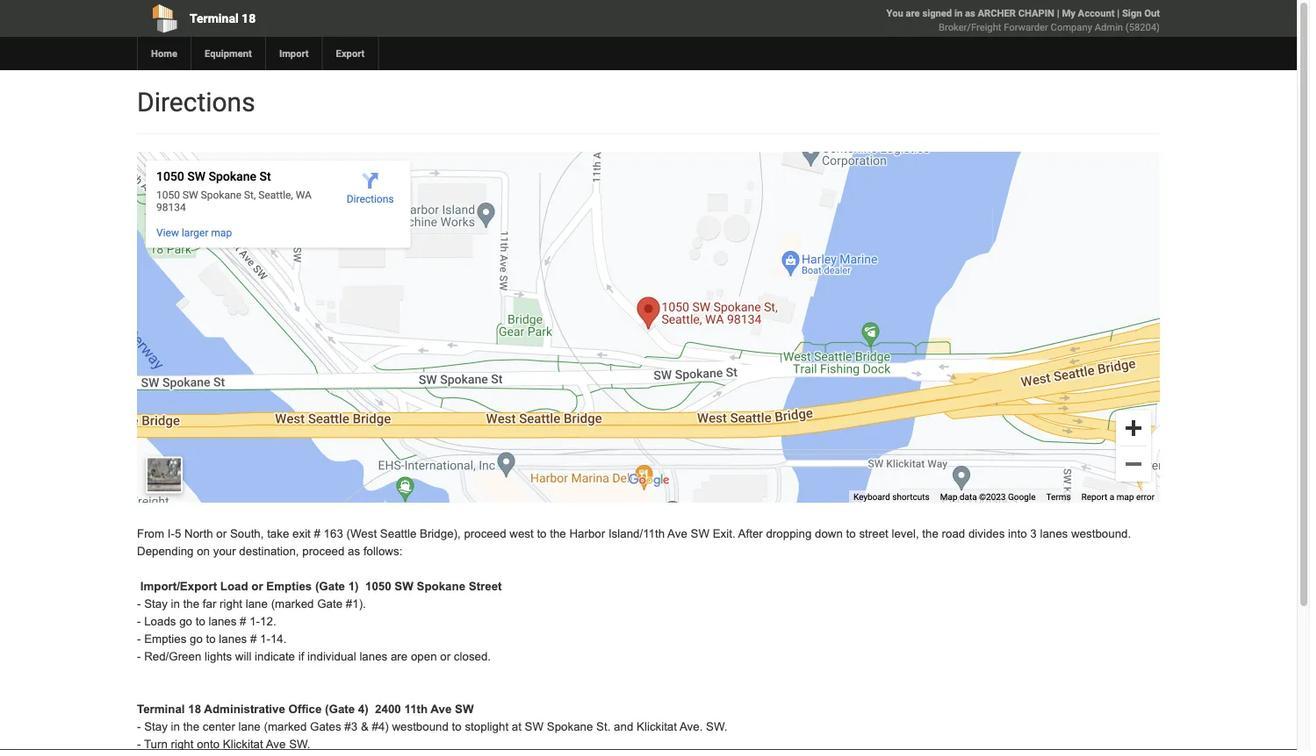 Task type: locate. For each thing, give the bounding box(es) containing it.
gates
[[310, 721, 341, 734]]

18 inside terminal 18 administrative office (gate 4)  2400 11th ave sw - stay in the center lane (marked gates #3 & #4) westbound to stoplight at sw spokane st. and klickitat ave. sw.
[[188, 703, 201, 717]]

0 horizontal spatial are
[[391, 651, 408, 664]]

in inside terminal 18 administrative office (gate 4)  2400 11th ave sw - stay in the center lane (marked gates #3 & #4) westbound to stoplight at sw spokane st. and klickitat ave. sw.
[[171, 721, 180, 734]]

5 - from the top
[[137, 721, 141, 734]]

stay inside import/export load or empties (gate 1)  1050 sw spokane street - stay in the far right lane (marked gate #1). - loads go to lanes # 1-12. - empties go to lanes # 1-14. - red/green lights will indicate if individual lanes are open or closed.
[[144, 598, 168, 611]]

in inside import/export load or empties (gate 1)  1050 sw spokane street - stay in the far right lane (marked gate #1). - loads go to lanes # 1-12. - empties go to lanes # 1-14. - red/green lights will indicate if individual lanes are open or closed.
[[171, 598, 180, 611]]

export link
[[322, 37, 378, 70]]

0 vertical spatial go
[[179, 616, 192, 629]]

1 horizontal spatial proceed
[[464, 528, 506, 541]]

right
[[220, 598, 242, 611]]

forwarder
[[1004, 22, 1048, 33]]

are left open
[[391, 651, 408, 664]]

1 horizontal spatial spokane
[[547, 721, 593, 734]]

dropping
[[766, 528, 812, 541]]

1 vertical spatial proceed
[[302, 545, 345, 559]]

0 vertical spatial in
[[955, 7, 963, 19]]

#1).
[[346, 598, 366, 611]]

terminal up equipment link
[[190, 11, 239, 25]]

sw
[[691, 528, 710, 541], [395, 581, 413, 594], [455, 703, 474, 717], [525, 721, 544, 734]]

go right loads
[[179, 616, 192, 629]]

indicate
[[255, 651, 295, 664]]

on
[[197, 545, 210, 559]]

# up will
[[250, 633, 257, 646]]

2 vertical spatial in
[[171, 721, 180, 734]]

in up broker/freight
[[955, 7, 963, 19]]

will
[[235, 651, 252, 664]]

# inside from i-5 north or south, take exit # 163 (west seattle bridge), proceed west to the harbor island/11th ave sw exit. after dropping down to street level, the road divides into 3 lanes westbound. depending on your destination, proceed as follows:
[[314, 528, 320, 541]]

0 vertical spatial as
[[965, 7, 975, 19]]

sw right the at at the bottom left of the page
[[525, 721, 544, 734]]

1 horizontal spatial terminal
[[190, 11, 239, 25]]

empties down destination,
[[266, 581, 312, 594]]

stay up loads
[[144, 598, 168, 611]]

as up broker/freight
[[965, 7, 975, 19]]

lane
[[246, 598, 268, 611], [239, 721, 261, 734]]

spokane left st.
[[547, 721, 593, 734]]

the left far
[[183, 598, 199, 611]]

1 horizontal spatial are
[[906, 7, 920, 19]]

-
[[137, 598, 141, 611], [137, 616, 141, 629], [137, 633, 141, 646], [137, 651, 141, 664], [137, 721, 141, 734]]

lanes
[[1040, 528, 1068, 541], [209, 616, 237, 629], [219, 633, 247, 646], [360, 651, 388, 664]]

are inside the you are signed in as archer chapin | my account | sign out broker/freight forwarder company admin (58204)
[[906, 7, 920, 19]]

1 stay from the top
[[144, 598, 168, 611]]

0 vertical spatial or
[[216, 528, 227, 541]]

proceed left west
[[464, 528, 506, 541]]

your
[[213, 545, 236, 559]]

proceed down 163 on the left bottom of page
[[302, 545, 345, 559]]

(marked up the '12.'
[[271, 598, 314, 611]]

2400
[[375, 703, 401, 717]]

the inside import/export load or empties (gate 1)  1050 sw spokane street - stay in the far right lane (marked gate #1). - loads go to lanes # 1-12. - empties go to lanes # 1-14. - red/green lights will indicate if individual lanes are open or closed.
[[183, 598, 199, 611]]

0 horizontal spatial or
[[216, 528, 227, 541]]

stay
[[144, 598, 168, 611], [144, 721, 168, 734]]

empties down loads
[[144, 633, 186, 646]]

lane down administrative
[[239, 721, 261, 734]]

into
[[1008, 528, 1027, 541]]

| left the my
[[1057, 7, 1060, 19]]

the left road at the right bottom of the page
[[922, 528, 939, 541]]

terminal inside terminal 18 administrative office (gate 4)  2400 11th ave sw - stay in the center lane (marked gates #3 & #4) westbound to stoplight at sw spokane st. and klickitat ave. sw.
[[137, 703, 185, 717]]

# right the exit
[[314, 528, 320, 541]]

1 vertical spatial (gate
[[325, 703, 355, 717]]

(58204)
[[1126, 22, 1160, 33]]

(marked inside terminal 18 administrative office (gate 4)  2400 11th ave sw - stay in the center lane (marked gates #3 & #4) westbound to stoplight at sw spokane st. and klickitat ave. sw.
[[264, 721, 307, 734]]

1 horizontal spatial ave
[[668, 528, 688, 541]]

terminal for terminal 18 administrative office (gate 4)  2400 11th ave sw - stay in the center lane (marked gates #3 & #4) westbound to stoplight at sw spokane st. and klickitat ave. sw.
[[137, 703, 185, 717]]

3
[[1030, 528, 1037, 541]]

to up lights
[[206, 633, 216, 646]]

westbound
[[392, 721, 449, 734]]

1 vertical spatial ave
[[431, 703, 452, 717]]

0 vertical spatial are
[[906, 7, 920, 19]]

18
[[242, 11, 256, 25], [188, 703, 201, 717]]

the left center
[[183, 721, 199, 734]]

ave inside from i-5 north or south, take exit # 163 (west seattle bridge), proceed west to the harbor island/11th ave sw exit. after dropping down to street level, the road divides into 3 lanes westbound. depending on your destination, proceed as follows:
[[668, 528, 688, 541]]

in
[[955, 7, 963, 19], [171, 598, 180, 611], [171, 721, 180, 734]]

sw inside from i-5 north or south, take exit # 163 (west seattle bridge), proceed west to the harbor island/11th ave sw exit. after dropping down to street level, the road divides into 3 lanes westbound. depending on your destination, proceed as follows:
[[691, 528, 710, 541]]

to right the down
[[846, 528, 856, 541]]

1 vertical spatial or
[[251, 581, 263, 594]]

the
[[550, 528, 566, 541], [922, 528, 939, 541], [183, 598, 199, 611], [183, 721, 199, 734]]

terminal down red/green
[[137, 703, 185, 717]]

or right open
[[440, 651, 451, 664]]

go up red/green
[[190, 633, 203, 646]]

1- down the '12.'
[[260, 633, 270, 646]]

ave right the island/11th
[[668, 528, 688, 541]]

closed.
[[454, 651, 491, 664]]

sw left exit.
[[691, 528, 710, 541]]

0 horizontal spatial ave
[[431, 703, 452, 717]]

0 vertical spatial #
[[314, 528, 320, 541]]

in for terminal 18 administrative office (gate 4)  2400 11th ave sw - stay in the center lane (marked gates #3 & #4) westbound to stoplight at sw spokane st. and klickitat ave. sw.
[[171, 721, 180, 734]]

1 vertical spatial (marked
[[264, 721, 307, 734]]

1 horizontal spatial empties
[[266, 581, 312, 594]]

0 vertical spatial ave
[[668, 528, 688, 541]]

1 horizontal spatial as
[[965, 7, 975, 19]]

you are signed in as archer chapin | my account | sign out broker/freight forwarder company admin (58204)
[[887, 7, 1160, 33]]

my
[[1062, 7, 1076, 19]]

#3
[[345, 721, 358, 734]]

0 vertical spatial lane
[[246, 598, 268, 611]]

or
[[216, 528, 227, 541], [251, 581, 263, 594], [440, 651, 451, 664]]

are inside import/export load or empties (gate 1)  1050 sw spokane street - stay in the far right lane (marked gate #1). - loads go to lanes # 1-12. - empties go to lanes # 1-14. - red/green lights will indicate if individual lanes are open or closed.
[[391, 651, 408, 664]]

harbor
[[569, 528, 605, 541]]

or right load
[[251, 581, 263, 594]]

1 vertical spatial #
[[240, 616, 246, 629]]

level,
[[892, 528, 919, 541]]

stay for import/export
[[144, 598, 168, 611]]

or up the 'your'
[[216, 528, 227, 541]]

(gate inside terminal 18 administrative office (gate 4)  2400 11th ave sw - stay in the center lane (marked gates #3 & #4) westbound to stoplight at sw spokane st. and klickitat ave. sw.
[[325, 703, 355, 717]]

1 vertical spatial 18
[[188, 703, 201, 717]]

equipment link
[[191, 37, 265, 70]]

account
[[1078, 7, 1115, 19]]

1 vertical spatial stay
[[144, 721, 168, 734]]

as down (west
[[348, 545, 360, 559]]

equipment
[[205, 48, 252, 59]]

in inside the you are signed in as archer chapin | my account | sign out broker/freight forwarder company admin (58204)
[[955, 7, 963, 19]]

|
[[1057, 7, 1060, 19], [1117, 7, 1120, 19]]

sw up the stoplight
[[455, 703, 474, 717]]

1 horizontal spatial 18
[[242, 11, 256, 25]]

in down import/export
[[171, 598, 180, 611]]

from i-5 north or south, take exit # 163 (west seattle bridge), proceed west to the harbor island/11th ave sw exit. after dropping down to street level, the road divides into 3 lanes westbound. depending on your destination, proceed as follows:
[[137, 528, 1131, 559]]

lane inside terminal 18 administrative office (gate 4)  2400 11th ave sw - stay in the center lane (marked gates #3 & #4) westbound to stoplight at sw spokane st. and klickitat ave. sw.
[[239, 721, 261, 734]]

(marked down office
[[264, 721, 307, 734]]

(gate up gate
[[315, 581, 345, 594]]

(gate up #3
[[325, 703, 355, 717]]

terminal 18 link
[[137, 0, 548, 37]]

2 horizontal spatial #
[[314, 528, 320, 541]]

broker/freight
[[939, 22, 1002, 33]]

0 horizontal spatial terminal
[[137, 703, 185, 717]]

#
[[314, 528, 320, 541], [240, 616, 246, 629], [250, 633, 257, 646]]

open
[[411, 651, 437, 664]]

0 vertical spatial spokane
[[417, 581, 466, 594]]

to left the stoplight
[[452, 721, 462, 734]]

| left sign
[[1117, 7, 1120, 19]]

out
[[1145, 7, 1160, 19]]

(gate for gate
[[315, 581, 345, 594]]

4 - from the top
[[137, 651, 141, 664]]

exit
[[292, 528, 311, 541]]

divides
[[969, 528, 1005, 541]]

archer
[[978, 7, 1016, 19]]

depending
[[137, 545, 194, 559]]

empties
[[266, 581, 312, 594], [144, 633, 186, 646]]

0 vertical spatial 18
[[242, 11, 256, 25]]

as
[[965, 7, 975, 19], [348, 545, 360, 559]]

lane up the '12.'
[[246, 598, 268, 611]]

2 vertical spatial #
[[250, 633, 257, 646]]

1 vertical spatial as
[[348, 545, 360, 559]]

bridge),
[[420, 528, 461, 541]]

are
[[906, 7, 920, 19], [391, 651, 408, 664]]

destination,
[[239, 545, 299, 559]]

2 vertical spatial or
[[440, 651, 451, 664]]

1 vertical spatial terminal
[[137, 703, 185, 717]]

red/green
[[144, 651, 201, 664]]

1 vertical spatial lane
[[239, 721, 261, 734]]

import link
[[265, 37, 322, 70]]

0 horizontal spatial #
[[240, 616, 246, 629]]

1 vertical spatial in
[[171, 598, 180, 611]]

(marked inside import/export load or empties (gate 1)  1050 sw spokane street - stay in the far right lane (marked gate #1). - loads go to lanes # 1-12. - empties go to lanes # 1-14. - red/green lights will indicate if individual lanes are open or closed.
[[271, 598, 314, 611]]

stay for terminal
[[144, 721, 168, 734]]

0 horizontal spatial as
[[348, 545, 360, 559]]

sign out link
[[1122, 7, 1160, 19]]

12.
[[260, 616, 276, 629]]

terminal
[[190, 11, 239, 25], [137, 703, 185, 717]]

are right "you"
[[906, 7, 920, 19]]

stay inside terminal 18 administrative office (gate 4)  2400 11th ave sw - stay in the center lane (marked gates #3 & #4) westbound to stoplight at sw spokane st. and klickitat ave. sw.
[[144, 721, 168, 734]]

1-
[[250, 616, 260, 629], [260, 633, 270, 646]]

(gate inside import/export load or empties (gate 1)  1050 sw spokane street - stay in the far right lane (marked gate #1). - loads go to lanes # 1-12. - empties go to lanes # 1-14. - red/green lights will indicate if individual lanes are open or closed.
[[315, 581, 345, 594]]

1 vertical spatial are
[[391, 651, 408, 664]]

# down right
[[240, 616, 246, 629]]

1- up will
[[250, 616, 260, 629]]

spokane inside import/export load or empties (gate 1)  1050 sw spokane street - stay in the far right lane (marked gate #1). - loads go to lanes # 1-12. - empties go to lanes # 1-14. - red/green lights will indicate if individual lanes are open or closed.
[[417, 581, 466, 594]]

spokane left street
[[417, 581, 466, 594]]

1 vertical spatial spokane
[[547, 721, 593, 734]]

far
[[203, 598, 216, 611]]

1050
[[365, 581, 391, 594]]

spokane
[[417, 581, 466, 594], [547, 721, 593, 734]]

to down far
[[196, 616, 205, 629]]

ave
[[668, 528, 688, 541], [431, 703, 452, 717]]

&
[[361, 721, 369, 734]]

1 horizontal spatial |
[[1117, 7, 1120, 19]]

stay left center
[[144, 721, 168, 734]]

2 stay from the top
[[144, 721, 168, 734]]

1 horizontal spatial #
[[250, 633, 257, 646]]

18 up equipment
[[242, 11, 256, 25]]

0 vertical spatial (marked
[[271, 598, 314, 611]]

0 horizontal spatial spokane
[[417, 581, 466, 594]]

as inside the you are signed in as archer chapin | my account | sign out broker/freight forwarder company admin (58204)
[[965, 7, 975, 19]]

(gate for #3
[[325, 703, 355, 717]]

ave right 11th
[[431, 703, 452, 717]]

0 vertical spatial stay
[[144, 598, 168, 611]]

18 left administrative
[[188, 703, 201, 717]]

1 vertical spatial 1-
[[260, 633, 270, 646]]

west
[[510, 528, 534, 541]]

import/export load or empties (gate 1)  1050 sw spokane street - stay in the far right lane (marked gate #1). - loads go to lanes # 1-12. - empties go to lanes # 1-14. - red/green lights will indicate if individual lanes are open or closed.
[[137, 581, 502, 664]]

0 horizontal spatial 18
[[188, 703, 201, 717]]

0 horizontal spatial |
[[1057, 7, 1060, 19]]

2 | from the left
[[1117, 7, 1120, 19]]

(gate
[[315, 581, 345, 594], [325, 703, 355, 717]]

lanes right 3
[[1040, 528, 1068, 541]]

sw right 1050
[[395, 581, 413, 594]]

0 vertical spatial (gate
[[315, 581, 345, 594]]

follows:
[[363, 545, 403, 559]]

0 vertical spatial terminal
[[190, 11, 239, 25]]

signed
[[922, 7, 952, 19]]

sign
[[1122, 7, 1142, 19]]

exit.
[[713, 528, 736, 541]]

to
[[537, 528, 547, 541], [846, 528, 856, 541], [196, 616, 205, 629], [206, 633, 216, 646], [452, 721, 462, 734]]

1 vertical spatial empties
[[144, 633, 186, 646]]

0 vertical spatial empties
[[266, 581, 312, 594]]

terminal inside terminal 18 link
[[190, 11, 239, 25]]

in left center
[[171, 721, 180, 734]]



Task type: describe. For each thing, give the bounding box(es) containing it.
1 vertical spatial go
[[190, 633, 203, 646]]

seattle
[[380, 528, 417, 541]]

lanes inside from i-5 north or south, take exit # 163 (west seattle bridge), proceed west to the harbor island/11th ave sw exit. after dropping down to street level, the road divides into 3 lanes westbound. depending on your destination, proceed as follows:
[[1040, 528, 1068, 541]]

road
[[942, 528, 965, 541]]

gate
[[317, 598, 343, 611]]

i-
[[168, 528, 175, 541]]

street
[[859, 528, 889, 541]]

klickitat
[[637, 721, 677, 734]]

my account link
[[1062, 7, 1115, 19]]

st.
[[596, 721, 611, 734]]

as inside from i-5 north or south, take exit # 163 (west seattle bridge), proceed west to the harbor island/11th ave sw exit. after dropping down to street level, the road divides into 3 lanes westbound. depending on your destination, proceed as follows:
[[348, 545, 360, 559]]

down
[[815, 528, 843, 541]]

street
[[469, 581, 502, 594]]

and
[[614, 721, 634, 734]]

you
[[887, 7, 904, 19]]

11th
[[404, 703, 428, 717]]

terminal 18 administrative office (gate 4)  2400 11th ave sw - stay in the center lane (marked gates #3 & #4) westbound to stoplight at sw spokane st. and klickitat ave. sw.
[[137, 703, 728, 734]]

1 horizontal spatial or
[[251, 581, 263, 594]]

to inside terminal 18 administrative office (gate 4)  2400 11th ave sw - stay in the center lane (marked gates #3 & #4) westbound to stoplight at sw spokane st. and klickitat ave. sw.
[[452, 721, 462, 734]]

18 for terminal 18
[[242, 11, 256, 25]]

company
[[1051, 22, 1092, 33]]

terminal 18
[[190, 11, 256, 25]]

2 - from the top
[[137, 616, 141, 629]]

chapin
[[1018, 7, 1055, 19]]

westbound.
[[1071, 528, 1131, 541]]

18 for terminal 18 administrative office (gate 4)  2400 11th ave sw - stay in the center lane (marked gates #3 & #4) westbound to stoplight at sw spokane st. and klickitat ave. sw.
[[188, 703, 201, 717]]

if
[[298, 651, 304, 664]]

in for import/export load or empties (gate 1)  1050 sw spokane street - stay in the far right lane (marked gate #1). - loads go to lanes # 1-12. - empties go to lanes # 1-14. - red/green lights will indicate if individual lanes are open or closed.
[[171, 598, 180, 611]]

3 - from the top
[[137, 633, 141, 646]]

0 horizontal spatial proceed
[[302, 545, 345, 559]]

center
[[203, 721, 235, 734]]

lights
[[205, 651, 232, 664]]

north
[[184, 528, 213, 541]]

administrative
[[204, 703, 285, 717]]

from
[[137, 528, 164, 541]]

terminal for terminal 18
[[190, 11, 239, 25]]

take
[[267, 528, 289, 541]]

1 - from the top
[[137, 598, 141, 611]]

south,
[[230, 528, 264, 541]]

the inside terminal 18 administrative office (gate 4)  2400 11th ave sw - stay in the center lane (marked gates #3 & #4) westbound to stoplight at sw spokane st. and klickitat ave. sw.
[[183, 721, 199, 734]]

0 vertical spatial 1-
[[250, 616, 260, 629]]

- inside terminal 18 administrative office (gate 4)  2400 11th ave sw - stay in the center lane (marked gates #3 & #4) westbound to stoplight at sw spokane st. and klickitat ave. sw.
[[137, 721, 141, 734]]

after
[[738, 528, 763, 541]]

loads
[[144, 616, 176, 629]]

home
[[151, 48, 177, 59]]

163
[[324, 528, 343, 541]]

0 horizontal spatial empties
[[144, 633, 186, 646]]

(west
[[347, 528, 377, 541]]

5
[[175, 528, 181, 541]]

admin
[[1095, 22, 1123, 33]]

spokane inside terminal 18 administrative office (gate 4)  2400 11th ave sw - stay in the center lane (marked gates #3 & #4) westbound to stoplight at sw spokane st. and klickitat ave. sw.
[[547, 721, 593, 734]]

island/11th
[[609, 528, 665, 541]]

#4)
[[372, 721, 389, 734]]

or inside from i-5 north or south, take exit # 163 (west seattle bridge), proceed west to the harbor island/11th ave sw exit. after dropping down to street level, the road divides into 3 lanes westbound. depending on your destination, proceed as follows:
[[216, 528, 227, 541]]

lanes right individual at the left bottom of the page
[[360, 651, 388, 664]]

home link
[[137, 37, 191, 70]]

load
[[220, 581, 248, 594]]

office
[[289, 703, 322, 717]]

ave.
[[680, 721, 703, 734]]

to right west
[[537, 528, 547, 541]]

import
[[279, 48, 309, 59]]

0 vertical spatial proceed
[[464, 528, 506, 541]]

2 horizontal spatial or
[[440, 651, 451, 664]]

stoplight
[[465, 721, 509, 734]]

lanes down right
[[209, 616, 237, 629]]

at
[[512, 721, 522, 734]]

sw.
[[706, 721, 728, 734]]

individual
[[307, 651, 356, 664]]

directions
[[137, 87, 255, 118]]

export
[[336, 48, 365, 59]]

lanes up will
[[219, 633, 247, 646]]

14.
[[270, 633, 287, 646]]

import/export
[[140, 581, 217, 594]]

ave inside terminal 18 administrative office (gate 4)  2400 11th ave sw - stay in the center lane (marked gates #3 & #4) westbound to stoplight at sw spokane st. and klickitat ave. sw.
[[431, 703, 452, 717]]

1 | from the left
[[1057, 7, 1060, 19]]

lane inside import/export load or empties (gate 1)  1050 sw spokane street - stay in the far right lane (marked gate #1). - loads go to lanes # 1-12. - empties go to lanes # 1-14. - red/green lights will indicate if individual lanes are open or closed.
[[246, 598, 268, 611]]

the left harbor on the bottom left of the page
[[550, 528, 566, 541]]

sw inside import/export load or empties (gate 1)  1050 sw spokane street - stay in the far right lane (marked gate #1). - loads go to lanes # 1-12. - empties go to lanes # 1-14. - red/green lights will indicate if individual lanes are open or closed.
[[395, 581, 413, 594]]



Task type: vqa. For each thing, say whether or not it's contained in the screenshot.
MSC corresponding to MSC
no



